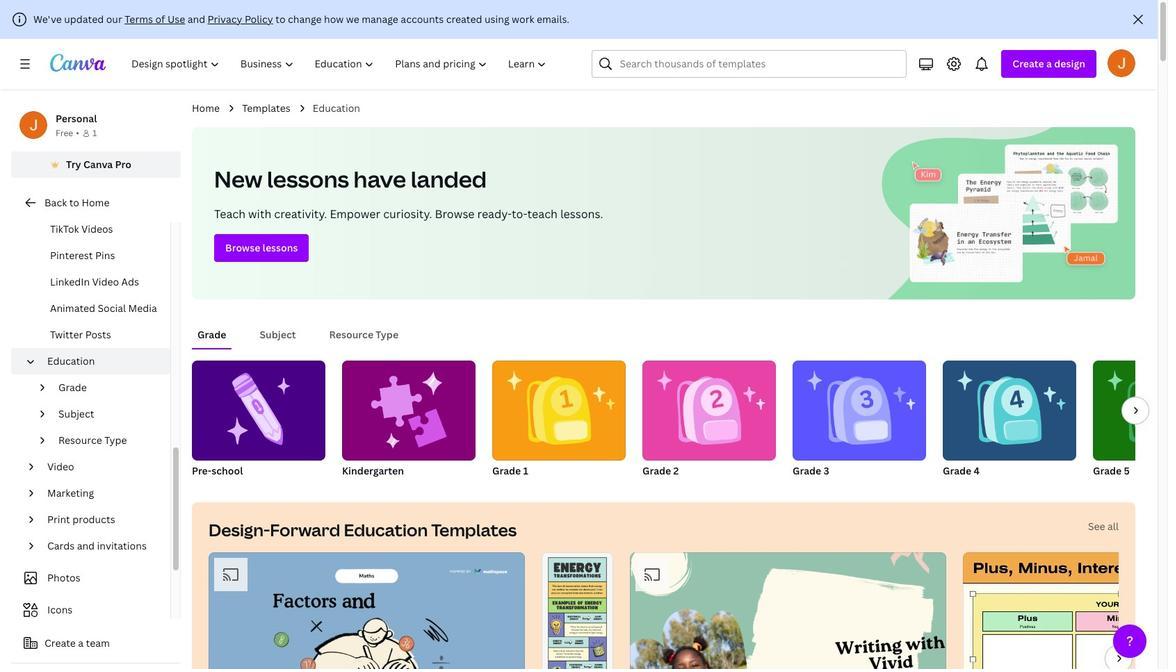 Task type: describe. For each thing, give the bounding box(es) containing it.
back to home link
[[11, 189, 181, 217]]

privacy policy link
[[208, 13, 273, 26]]

school
[[212, 465, 243, 478]]

grade for grade 5
[[1094, 465, 1122, 478]]

cards and invitations link
[[42, 534, 162, 560]]

1 horizontal spatial 1
[[524, 465, 529, 478]]

0 vertical spatial templates
[[242, 102, 291, 115]]

5
[[1125, 465, 1130, 478]]

grade 4 link
[[943, 361, 1077, 481]]

0 vertical spatial browse
[[435, 207, 475, 222]]

3
[[824, 465, 830, 478]]

try canva pro button
[[11, 152, 181, 178]]

1 horizontal spatial grade button
[[192, 322, 232, 349]]

pins
[[95, 249, 115, 262]]

free
[[56, 127, 73, 139]]

products
[[73, 513, 115, 527]]

type for the leftmost 'resource type' 'button'
[[104, 434, 127, 447]]

use
[[168, 13, 185, 26]]

pre-
[[192, 465, 212, 478]]

pro
[[115, 158, 131, 171]]

see
[[1089, 520, 1106, 534]]

manage
[[362, 13, 399, 26]]

ads
[[121, 275, 139, 289]]

1 horizontal spatial to
[[276, 13, 286, 26]]

grade 2
[[643, 465, 679, 478]]

1 vertical spatial education
[[47, 355, 95, 368]]

resource for 'resource type' 'button' to the right
[[329, 328, 374, 342]]

lessons for new
[[267, 164, 349, 194]]

lessons.
[[561, 207, 603, 222]]

home link
[[192, 101, 220, 116]]

we've
[[33, 13, 62, 26]]

ready-
[[478, 207, 512, 222]]

create a team
[[45, 637, 110, 650]]

accounts
[[401, 13, 444, 26]]

create for create a design
[[1013, 57, 1045, 70]]

created
[[446, 13, 482, 26]]

emails.
[[537, 13, 570, 26]]

creativity.
[[274, 207, 327, 222]]

landed
[[411, 164, 487, 194]]

plus minus interesting education whiteboard in yellow orange green lined style image
[[963, 553, 1169, 670]]

grade 3 link
[[793, 361, 927, 481]]

media
[[128, 302, 157, 315]]

grade for grade 3
[[793, 465, 822, 478]]

browse lessons link
[[214, 234, 309, 262]]

teach with creativity. empower curiosity. browse ready-to-teach lessons.
[[214, 207, 603, 222]]

back
[[45, 196, 67, 209]]

tiktok videos link
[[22, 216, 170, 243]]

animated social media link
[[22, 296, 170, 322]]

1 horizontal spatial resource type button
[[324, 322, 404, 349]]

1 vertical spatial subject button
[[53, 401, 162, 428]]

canva
[[83, 158, 113, 171]]

marketing
[[47, 487, 94, 500]]

icons
[[47, 604, 73, 617]]

grade for grade 1
[[493, 465, 521, 478]]

linkedin
[[50, 275, 90, 289]]

print products link
[[42, 507, 162, 534]]

social
[[98, 302, 126, 315]]

forward
[[270, 519, 341, 542]]

design-
[[209, 519, 270, 542]]

0 horizontal spatial resource type button
[[53, 428, 162, 454]]

0 vertical spatial home
[[192, 102, 220, 115]]

twitter posts
[[50, 328, 111, 342]]

linkedin video ads
[[50, 275, 139, 289]]

twitter
[[50, 328, 83, 342]]

0 horizontal spatial grade button
[[53, 375, 162, 401]]

see all link
[[1089, 520, 1119, 534]]

our
[[106, 13, 122, 26]]

jeremy miller image
[[1108, 49, 1136, 77]]

grade for grade 4
[[943, 465, 972, 478]]

twitter posts link
[[22, 322, 170, 349]]

animated social media
[[50, 302, 157, 315]]

design
[[1055, 57, 1086, 70]]

create a design
[[1013, 57, 1086, 70]]

team
[[86, 637, 110, 650]]

cards and invitations
[[47, 540, 147, 553]]

0 vertical spatial education
[[313, 102, 360, 115]]

all
[[1108, 520, 1119, 534]]

new lessons have landed
[[214, 164, 487, 194]]

0 horizontal spatial video
[[47, 461, 74, 474]]

browse inside browse lessons "link"
[[225, 241, 260, 255]]

privacy
[[208, 13, 242, 26]]

policy
[[245, 13, 273, 26]]

animated
[[50, 302, 95, 315]]

a for team
[[78, 637, 84, 650]]

0 vertical spatial resource type
[[329, 328, 399, 342]]

grade 2 link
[[643, 361, 776, 481]]

grade 5 link
[[1094, 361, 1169, 481]]

of
[[155, 13, 165, 26]]

print
[[47, 513, 70, 527]]

change
[[288, 13, 322, 26]]

grade 1 link
[[493, 361, 626, 481]]

back to home
[[45, 196, 110, 209]]

have
[[354, 164, 406, 194]]

0 vertical spatial and
[[188, 13, 205, 26]]

1 horizontal spatial video
[[92, 275, 119, 289]]

with
[[248, 207, 272, 222]]

0 horizontal spatial to
[[69, 196, 79, 209]]



Task type: locate. For each thing, give the bounding box(es) containing it.
Search search field
[[620, 51, 898, 77]]

0 horizontal spatial a
[[78, 637, 84, 650]]

1 vertical spatial lessons
[[263, 241, 298, 255]]

0 vertical spatial create
[[1013, 57, 1045, 70]]

2 vertical spatial education
[[344, 519, 428, 542]]

try
[[66, 158, 81, 171]]

design-forward education templates
[[209, 519, 517, 542]]

subject
[[260, 328, 296, 342], [58, 408, 94, 421]]

templates link
[[242, 101, 291, 116]]

browse down teach
[[225, 241, 260, 255]]

0 vertical spatial video
[[92, 275, 119, 289]]

1 vertical spatial video
[[47, 461, 74, 474]]

1 vertical spatial resource type
[[58, 434, 127, 447]]

posts
[[85, 328, 111, 342]]

1 vertical spatial 1
[[524, 465, 529, 478]]

0 horizontal spatial templates
[[242, 102, 291, 115]]

education down kindergarten
[[344, 519, 428, 542]]

0 horizontal spatial resource type
[[58, 434, 127, 447]]

0 vertical spatial subject button
[[254, 322, 302, 349]]

type for 'resource type' 'button' to the right
[[376, 328, 399, 342]]

0 vertical spatial subject
[[260, 328, 296, 342]]

1 horizontal spatial home
[[192, 102, 220, 115]]

try canva pro
[[66, 158, 131, 171]]

video link
[[42, 454, 162, 481]]

lessons inside "link"
[[263, 241, 298, 255]]

and
[[188, 13, 205, 26], [77, 540, 95, 553]]

home
[[192, 102, 220, 115], [82, 196, 110, 209]]

create inside dropdown button
[[1013, 57, 1045, 70]]

pre-school
[[192, 465, 243, 478]]

a
[[1047, 57, 1052, 70], [78, 637, 84, 650]]

examples of energy transformations science infographic in light blue light green light yellow lined style image
[[542, 553, 613, 670]]

to right back
[[69, 196, 79, 209]]

1 horizontal spatial and
[[188, 13, 205, 26]]

0 vertical spatial resource
[[329, 328, 374, 342]]

0 horizontal spatial home
[[82, 196, 110, 209]]

kindergarten
[[342, 465, 404, 478]]

photos link
[[19, 566, 162, 592]]

1 vertical spatial type
[[104, 434, 127, 447]]

grade button
[[192, 322, 232, 349], [53, 375, 162, 401]]

photos
[[47, 572, 81, 585]]

to
[[276, 13, 286, 26], [69, 196, 79, 209]]

0 vertical spatial 1
[[92, 127, 97, 139]]

curiosity.
[[383, 207, 432, 222]]

1 vertical spatial home
[[82, 196, 110, 209]]

pre-school link
[[192, 361, 326, 481]]

browse down landed
[[435, 207, 475, 222]]

1 horizontal spatial browse
[[435, 207, 475, 222]]

tiktok
[[50, 223, 79, 236]]

0 vertical spatial a
[[1047, 57, 1052, 70]]

1 vertical spatial create
[[45, 637, 76, 650]]

how
[[324, 13, 344, 26]]

0 horizontal spatial resource
[[58, 434, 102, 447]]

1 vertical spatial grade button
[[53, 375, 162, 401]]

create down icons
[[45, 637, 76, 650]]

0 vertical spatial to
[[276, 13, 286, 26]]

2
[[674, 465, 679, 478]]

grade 5
[[1094, 465, 1130, 478]]

video up "marketing"
[[47, 461, 74, 474]]

1 horizontal spatial resource
[[329, 328, 374, 342]]

and right cards
[[77, 540, 95, 553]]

1 vertical spatial and
[[77, 540, 95, 553]]

we've updated our terms of use and privacy policy to change how we manage accounts created using work emails.
[[33, 13, 570, 26]]

teach
[[528, 207, 558, 222]]

new
[[214, 164, 263, 194]]

create left design in the top of the page
[[1013, 57, 1045, 70]]

create a design button
[[1002, 50, 1097, 78]]

to-
[[512, 207, 528, 222]]

a left team
[[78, 637, 84, 650]]

a for design
[[1047, 57, 1052, 70]]

marketing link
[[42, 481, 162, 507]]

linkedin video ads link
[[22, 269, 170, 296]]

templates down grade 1
[[431, 519, 517, 542]]

lessons down with
[[263, 241, 298, 255]]

0 vertical spatial resource type button
[[324, 322, 404, 349]]

video left ads
[[92, 275, 119, 289]]

updated
[[64, 13, 104, 26]]

1 vertical spatial a
[[78, 637, 84, 650]]

create inside button
[[45, 637, 76, 650]]

tiktok videos
[[50, 223, 113, 236]]

templates right the home link
[[242, 102, 291, 115]]

1 horizontal spatial type
[[376, 328, 399, 342]]

kindergarten link
[[342, 361, 476, 481]]

video
[[92, 275, 119, 289], [47, 461, 74, 474]]

grade for grade 2
[[643, 465, 671, 478]]

1 horizontal spatial subject button
[[254, 322, 302, 349]]

and right use
[[188, 13, 205, 26]]

0 horizontal spatial type
[[104, 434, 127, 447]]

new lessons have landed image
[[877, 127, 1136, 300]]

pinterest pins link
[[22, 243, 170, 269]]

None search field
[[592, 50, 907, 78]]

0 horizontal spatial subject
[[58, 408, 94, 421]]

empower
[[330, 207, 381, 222]]

1 horizontal spatial a
[[1047, 57, 1052, 70]]

grade 4
[[943, 465, 980, 478]]

lessons for browse
[[263, 241, 298, 255]]

teach
[[214, 207, 246, 222]]

1 horizontal spatial subject
[[260, 328, 296, 342]]

0 vertical spatial grade button
[[192, 322, 232, 349]]

free •
[[56, 127, 79, 139]]

to right the policy
[[276, 13, 286, 26]]

terms of use link
[[125, 13, 185, 26]]

•
[[76, 127, 79, 139]]

0 horizontal spatial and
[[77, 540, 95, 553]]

icons link
[[19, 598, 162, 624]]

1 vertical spatial resource type button
[[53, 428, 162, 454]]

a inside button
[[78, 637, 84, 650]]

using
[[485, 13, 510, 26]]

a left design in the top of the page
[[1047, 57, 1052, 70]]

1 vertical spatial to
[[69, 196, 79, 209]]

1 horizontal spatial templates
[[431, 519, 517, 542]]

1 horizontal spatial resource type
[[329, 328, 399, 342]]

a inside dropdown button
[[1047, 57, 1052, 70]]

invitations
[[97, 540, 147, 553]]

1 vertical spatial subject
[[58, 408, 94, 421]]

top level navigation element
[[122, 50, 559, 78]]

1 vertical spatial templates
[[431, 519, 517, 542]]

lessons up creativity.
[[267, 164, 349, 194]]

create a team button
[[11, 630, 181, 658]]

lessons
[[267, 164, 349, 194], [263, 241, 298, 255]]

create for create a team
[[45, 637, 76, 650]]

pinterest pins
[[50, 249, 115, 262]]

grade inside 'link'
[[1094, 465, 1122, 478]]

0 horizontal spatial 1
[[92, 127, 97, 139]]

home left templates link at the top left
[[192, 102, 220, 115]]

0 vertical spatial type
[[376, 328, 399, 342]]

grade 1
[[493, 465, 529, 478]]

see all
[[1089, 520, 1119, 534]]

0 horizontal spatial subject button
[[53, 401, 162, 428]]

home up videos
[[82, 196, 110, 209]]

1 vertical spatial resource
[[58, 434, 102, 447]]

cards
[[47, 540, 75, 553]]

education down twitter
[[47, 355, 95, 368]]

0 horizontal spatial browse
[[225, 241, 260, 255]]

browse
[[435, 207, 475, 222], [225, 241, 260, 255]]

0 horizontal spatial create
[[45, 637, 76, 650]]

grade 3
[[793, 465, 830, 478]]

grade
[[198, 328, 226, 342], [58, 381, 87, 394], [493, 465, 521, 478], [643, 465, 671, 478], [793, 465, 822, 478], [943, 465, 972, 478], [1094, 465, 1122, 478]]

videos
[[81, 223, 113, 236]]

work
[[512, 13, 535, 26]]

education down top level navigation element in the top left of the page
[[313, 102, 360, 115]]

0 vertical spatial lessons
[[267, 164, 349, 194]]

print products
[[47, 513, 115, 527]]

terms
[[125, 13, 153, 26]]

type
[[376, 328, 399, 342], [104, 434, 127, 447]]

1 horizontal spatial create
[[1013, 57, 1045, 70]]

browse lessons
[[225, 241, 298, 255]]

pinterest
[[50, 249, 93, 262]]

1 vertical spatial browse
[[225, 241, 260, 255]]

resource for the leftmost 'resource type' 'button'
[[58, 434, 102, 447]]



Task type: vqa. For each thing, say whether or not it's contained in the screenshot.
Wanted Poster
no



